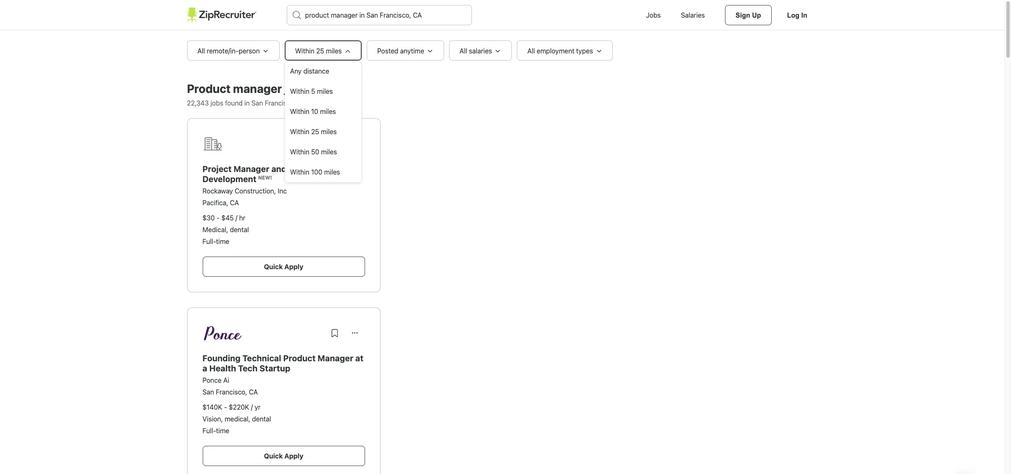 Task type: vqa. For each thing, say whether or not it's contained in the screenshot.
notifications icon
no



Task type: locate. For each thing, give the bounding box(es) containing it.
$140k - $220k / yr vision, medical, dental full-time
[[203, 404, 271, 435]]

full- inside $140k - $220k / yr vision, medical, dental full-time
[[203, 427, 216, 435]]

all for all employment types
[[528, 47, 535, 55]]

1 time from the top
[[216, 238, 230, 245]]

jobs
[[285, 82, 308, 96], [211, 99, 223, 107]]

2 time from the top
[[216, 427, 230, 435]]

within for within 50 miles button
[[290, 148, 310, 156]]

manager inside project manager and business development
[[234, 164, 270, 174]]

log in
[[788, 12, 808, 19]]

all left remote/in-
[[198, 47, 205, 55]]

dental
[[230, 226, 249, 234], [252, 415, 271, 423]]

new!
[[258, 175, 272, 181]]

miles
[[326, 47, 342, 55], [317, 88, 333, 95], [320, 108, 336, 115], [321, 128, 337, 136], [321, 148, 337, 156], [324, 168, 340, 176]]

1 horizontal spatial product
[[283, 354, 316, 363]]

rockaway
[[203, 187, 233, 195]]

project
[[203, 164, 232, 174]]

1 quick apply from the top
[[264, 263, 304, 271]]

2 horizontal spatial all
[[528, 47, 535, 55]]

within inside button
[[290, 88, 310, 95]]

0 vertical spatial time
[[216, 238, 230, 245]]

10
[[311, 108, 318, 115]]

all left salaries
[[460, 47, 467, 55]]

25 for within 25 miles dropdown button
[[316, 47, 324, 55]]

25
[[316, 47, 324, 55], [311, 128, 319, 136]]

job card menu element
[[345, 143, 365, 150]]

within 100 miles
[[290, 168, 340, 176]]

san inside product manager jobs 22,343 jobs found in san francisco,  ca
[[252, 99, 263, 107]]

0 vertical spatial 25
[[316, 47, 324, 55]]

25 inside within 25 miles dropdown button
[[316, 47, 324, 55]]

0 vertical spatial full-
[[203, 238, 216, 245]]

salaries
[[469, 47, 492, 55]]

francisco, inside founding technical product manager at a health tech startup ponce ai san francisco, ca
[[216, 388, 247, 396]]

25 inside within 25 miles button
[[311, 128, 319, 136]]

posted anytime button
[[367, 40, 444, 61]]

within left 50
[[290, 148, 310, 156]]

22,343
[[187, 99, 209, 107]]

in
[[802, 12, 808, 19]]

within for within 25 miles dropdown button
[[295, 47, 315, 55]]

1 all from the left
[[198, 47, 205, 55]]

all left employment
[[528, 47, 535, 55]]

within 25 miles inside within 25 miles dropdown button
[[295, 47, 342, 55]]

pacifica,
[[203, 199, 228, 207]]

miles inside button
[[317, 88, 333, 95]]

- right $30
[[217, 214, 220, 222]]

/ left the yr
[[251, 404, 253, 411]]

within 25 miles button
[[285, 122, 361, 142]]

- inside $140k - $220k / yr vision, medical, dental full-time
[[224, 404, 227, 411]]

2 quick apply button from the top
[[203, 446, 365, 466]]

1 full- from the top
[[203, 238, 216, 245]]

tech
[[238, 364, 258, 373]]

1 vertical spatial quick apply button
[[203, 446, 365, 466]]

- inside $30 - $45 / hr medical, dental full-time
[[217, 214, 220, 222]]

miles for within 50 miles button
[[321, 148, 337, 156]]

within left 100
[[290, 168, 310, 176]]

1 vertical spatial -
[[224, 404, 227, 411]]

0 horizontal spatial /
[[236, 214, 238, 222]]

inc
[[278, 187, 287, 195]]

/ inside $140k - $220k / yr vision, medical, dental full-time
[[251, 404, 253, 411]]

any distance button
[[285, 61, 361, 81]]

1 horizontal spatial all
[[460, 47, 467, 55]]

quick apply for project manager and business development
[[264, 263, 304, 271]]

0 vertical spatial jobs
[[285, 82, 308, 96]]

san
[[252, 99, 263, 107], [203, 388, 214, 396]]

within 25 miles up distance
[[295, 47, 342, 55]]

manager
[[233, 82, 282, 96]]

2 quick from the top
[[264, 452, 283, 460]]

1 vertical spatial francisco,
[[216, 388, 247, 396]]

1 vertical spatial quick apply
[[264, 452, 304, 460]]

time down vision,
[[216, 427, 230, 435]]

main element
[[187, 0, 818, 30]]

3 all from the left
[[528, 47, 535, 55]]

$140k
[[203, 404, 222, 411]]

jobs left 5 on the left top
[[285, 82, 308, 96]]

ca down rockaway construction, inc link
[[230, 199, 239, 207]]

all
[[198, 47, 205, 55], [460, 47, 467, 55], [528, 47, 535, 55]]

miles for within 10 miles button
[[320, 108, 336, 115]]

0 vertical spatial quick apply button
[[203, 257, 365, 277]]

/ left hr
[[236, 214, 238, 222]]

time down medical, on the top left of the page
[[216, 238, 230, 245]]

2 horizontal spatial ca
[[298, 99, 307, 107]]

all inside all employment types popup button
[[528, 47, 535, 55]]

dental down the yr
[[252, 415, 271, 423]]

apply for founding technical product manager at a health tech startup
[[285, 452, 304, 460]]

2 quick apply from the top
[[264, 452, 304, 460]]

miles right 10
[[320, 108, 336, 115]]

2 all from the left
[[460, 47, 467, 55]]

manager
[[234, 164, 270, 174], [318, 354, 354, 363]]

0 horizontal spatial manager
[[234, 164, 270, 174]]

0 vertical spatial product
[[187, 82, 231, 96]]

quick
[[264, 263, 283, 271], [264, 452, 283, 460]]

apply
[[285, 263, 304, 271], [285, 452, 304, 460]]

all inside all salaries popup button
[[460, 47, 467, 55]]

and
[[272, 164, 287, 174]]

0 horizontal spatial francisco,
[[216, 388, 247, 396]]

1 vertical spatial dental
[[252, 415, 271, 423]]

product up 22,343
[[187, 82, 231, 96]]

miles for "within 100 miles" button at the left top of the page
[[324, 168, 340, 176]]

all employment types
[[528, 47, 594, 55]]

within 25 miles for within 25 miles dropdown button
[[295, 47, 342, 55]]

1 vertical spatial within 25 miles
[[290, 128, 337, 136]]

ca
[[298, 99, 307, 107], [230, 199, 239, 207], [249, 388, 258, 396]]

0 horizontal spatial san
[[203, 388, 214, 396]]

sign up link
[[726, 5, 772, 25]]

within 25 miles
[[295, 47, 342, 55], [290, 128, 337, 136]]

hr
[[239, 214, 246, 222]]

within 25 miles up within 50 miles
[[290, 128, 337, 136]]

1 vertical spatial apply
[[285, 452, 304, 460]]

1 horizontal spatial -
[[224, 404, 227, 411]]

dental inside $30 - $45 / hr medical, dental full-time
[[230, 226, 249, 234]]

any
[[290, 67, 302, 75]]

1 vertical spatial full-
[[203, 427, 216, 435]]

san inside founding technical product manager at a health tech startup ponce ai san francisco, ca
[[203, 388, 214, 396]]

0 vertical spatial within 25 miles
[[295, 47, 342, 55]]

1 horizontal spatial francisco,
[[265, 99, 296, 107]]

ponce ai link
[[203, 377, 229, 384]]

in
[[245, 99, 250, 107]]

1 quick apply button from the top
[[203, 257, 365, 277]]

ca up the yr
[[249, 388, 258, 396]]

1 vertical spatial ca
[[230, 199, 239, 207]]

0 vertical spatial quick
[[264, 263, 283, 271]]

within down within 10 miles
[[290, 128, 310, 136]]

within 5 miles button
[[285, 81, 361, 101]]

rockaway construction, inc link
[[203, 187, 287, 195]]

-
[[217, 214, 220, 222], [224, 404, 227, 411]]

25 up 50
[[311, 128, 319, 136]]

product up startup
[[283, 354, 316, 363]]

all employment types button
[[517, 40, 613, 61]]

None button
[[345, 323, 365, 343]]

1 vertical spatial quick
[[264, 452, 283, 460]]

within inside dropdown button
[[295, 47, 315, 55]]

all remote/in-person button
[[187, 40, 280, 61]]

Search job title or keyword search field
[[287, 5, 472, 25]]

50
[[311, 148, 320, 156]]

product inside product manager jobs 22,343 jobs found in san francisco,  ca
[[187, 82, 231, 96]]

1 vertical spatial /
[[251, 404, 253, 411]]

0 vertical spatial francisco,
[[265, 99, 296, 107]]

jobs link
[[636, 0, 671, 30]]

1 horizontal spatial ca
[[249, 388, 258, 396]]

2 full- from the top
[[203, 427, 216, 435]]

dental down hr
[[230, 226, 249, 234]]

time
[[216, 238, 230, 245], [216, 427, 230, 435]]

0 horizontal spatial dental
[[230, 226, 249, 234]]

product
[[187, 82, 231, 96], [283, 354, 316, 363]]

salaries link
[[671, 0, 716, 30]]

miles right 100
[[324, 168, 340, 176]]

within left 10
[[290, 108, 310, 115]]

dental inside $140k - $220k / yr vision, medical, dental full-time
[[252, 415, 271, 423]]

1 vertical spatial manager
[[318, 354, 354, 363]]

pacifica, ca link
[[203, 199, 239, 207]]

product inside founding technical product manager at a health tech startup ponce ai san francisco, ca
[[283, 354, 316, 363]]

full- down medical, on the top left of the page
[[203, 238, 216, 245]]

1 vertical spatial san
[[203, 388, 214, 396]]

1 vertical spatial product
[[283, 354, 316, 363]]

0 horizontal spatial ca
[[230, 199, 239, 207]]

project manager and business development
[[203, 164, 326, 184]]

quick apply for founding technical product manager at a health tech startup
[[264, 452, 304, 460]]

miles up any distance button
[[326, 47, 342, 55]]

0 horizontal spatial jobs
[[211, 99, 223, 107]]

1 horizontal spatial manager
[[318, 354, 354, 363]]

within 10 miles
[[290, 108, 336, 115]]

log
[[788, 12, 800, 19]]

salaries
[[681, 11, 705, 19]]

founding technical product manager at a health tech startup link
[[203, 354, 364, 373]]

0 horizontal spatial product
[[187, 82, 231, 96]]

francisco, down manager
[[265, 99, 296, 107]]

full- down vision,
[[203, 427, 216, 435]]

found
[[225, 99, 243, 107]]

within 50 miles button
[[285, 142, 361, 162]]

ca inside product manager jobs 22,343 jobs found in san francisco,  ca
[[298, 99, 307, 107]]

2 apply from the top
[[285, 452, 304, 460]]

0 vertical spatial apply
[[285, 263, 304, 271]]

employment
[[537, 47, 575, 55]]

san down ponce on the bottom
[[203, 388, 214, 396]]

all inside all remote/in-person popup button
[[198, 47, 205, 55]]

manager left at
[[318, 354, 354, 363]]

1 horizontal spatial /
[[251, 404, 253, 411]]

san right "in"
[[252, 99, 263, 107]]

0 vertical spatial quick apply
[[264, 263, 304, 271]]

within up any distance
[[295, 47, 315, 55]]

sign up
[[736, 12, 762, 19]]

ca up within 10 miles
[[298, 99, 307, 107]]

0 horizontal spatial -
[[217, 214, 220, 222]]

francisco, down ai
[[216, 388, 247, 396]]

1 vertical spatial jobs
[[211, 99, 223, 107]]

jobs left found
[[211, 99, 223, 107]]

1 horizontal spatial san
[[252, 99, 263, 107]]

miles down within 10 miles button
[[321, 128, 337, 136]]

0 horizontal spatial all
[[198, 47, 205, 55]]

0 vertical spatial dental
[[230, 226, 249, 234]]

0 vertical spatial manager
[[234, 164, 270, 174]]

a
[[203, 364, 207, 373]]

1 vertical spatial time
[[216, 427, 230, 435]]

miles right 5 on the left top
[[317, 88, 333, 95]]

1 horizontal spatial dental
[[252, 415, 271, 423]]

within 25 miles inside within 25 miles button
[[290, 128, 337, 136]]

development
[[203, 174, 257, 184]]

/ inside $30 - $45 / hr medical, dental full-time
[[236, 214, 238, 222]]

all salaries button
[[449, 40, 512, 61]]

1 vertical spatial 25
[[311, 128, 319, 136]]

2 vertical spatial ca
[[249, 388, 258, 396]]

francisco,
[[265, 99, 296, 107], [216, 388, 247, 396]]

ziprecruiter image
[[187, 8, 257, 23]]

apply for project manager and business development
[[285, 263, 304, 271]]

founding technical product manager at a health tech startup ponce ai san francisco, ca
[[203, 354, 364, 396]]

- for founding technical product manager at a health tech startup
[[224, 404, 227, 411]]

0 vertical spatial -
[[217, 214, 220, 222]]

0 vertical spatial ca
[[298, 99, 307, 107]]

1 apply from the top
[[285, 263, 304, 271]]

miles inside dropdown button
[[326, 47, 342, 55]]

0 vertical spatial /
[[236, 214, 238, 222]]

within left 5 on the left top
[[290, 88, 310, 95]]

quick apply button
[[203, 257, 365, 277], [203, 446, 365, 466]]

- right $140k
[[224, 404, 227, 411]]

25 up any distance button
[[316, 47, 324, 55]]

full-
[[203, 238, 216, 245], [203, 427, 216, 435]]

manager up new!
[[234, 164, 270, 174]]

ai
[[223, 377, 229, 384]]

miles right 50
[[321, 148, 337, 156]]

/
[[236, 214, 238, 222], [251, 404, 253, 411]]

1 quick from the top
[[264, 263, 283, 271]]

0 vertical spatial san
[[252, 99, 263, 107]]



Task type: describe. For each thing, give the bounding box(es) containing it.
- for project manager and business development
[[217, 214, 220, 222]]

distance
[[304, 67, 330, 75]]

rockaway construction, inc pacifica, ca
[[203, 187, 287, 207]]

/ for founding technical product manager at a health tech startup
[[251, 404, 253, 411]]

/ for project manager and business development
[[236, 214, 238, 222]]

health
[[209, 364, 236, 373]]

all remote/in-person
[[198, 47, 260, 55]]

within for "within 100 miles" button at the left top of the page
[[290, 168, 310, 176]]

quick apply button for founding technical product manager at a health tech startup
[[203, 446, 365, 466]]

$220k
[[229, 404, 249, 411]]

ca inside rockaway construction, inc pacifica, ca
[[230, 199, 239, 207]]

within 10 miles button
[[285, 101, 361, 122]]

all salaries
[[460, 47, 492, 55]]

san francisco, ca link
[[203, 388, 258, 396]]

within 5 miles
[[290, 88, 333, 95]]

founding technical product manager at a health tech startup image
[[203, 326, 243, 341]]

miles for within 5 miles button
[[317, 88, 333, 95]]

full- inside $30 - $45 / hr medical, dental full-time
[[203, 238, 216, 245]]

vision,
[[203, 415, 223, 423]]

sign
[[736, 12, 751, 19]]

at
[[356, 354, 364, 363]]

time inside $30 - $45 / hr medical, dental full-time
[[216, 238, 230, 245]]

business
[[289, 164, 326, 174]]

time inside $140k - $220k / yr vision, medical, dental full-time
[[216, 427, 230, 435]]

medical,
[[203, 226, 228, 234]]

all for all remote/in-person
[[198, 47, 205, 55]]

types
[[577, 47, 594, 55]]

quick apply button for project manager and business development
[[203, 257, 365, 277]]

5
[[311, 88, 315, 95]]

we found 22,343+ open positions dialog
[[0, 0, 1006, 474]]

within for within 25 miles button
[[290, 128, 310, 136]]

remote/in-
[[207, 47, 239, 55]]

medical,
[[225, 415, 250, 423]]

jobs
[[647, 11, 661, 19]]

startup
[[260, 364, 291, 373]]

yr
[[255, 404, 261, 411]]

founding
[[203, 354, 241, 363]]

$30 - $45 / hr medical, dental full-time
[[203, 214, 249, 245]]

all for all salaries
[[460, 47, 467, 55]]

anytime
[[400, 47, 425, 55]]

technical
[[243, 354, 281, 363]]

within 100 miles button
[[285, 162, 361, 182]]

log in link
[[777, 5, 818, 25]]

quick for project manager and business development
[[264, 263, 283, 271]]

1 horizontal spatial jobs
[[285, 82, 308, 96]]

manager inside founding technical product manager at a health tech startup ponce ai san francisco, ca
[[318, 354, 354, 363]]

25 for within 25 miles button
[[311, 128, 319, 136]]

within 25 miles for within 25 miles button
[[290, 128, 337, 136]]

person
[[239, 47, 260, 55]]

posted anytime
[[377, 47, 425, 55]]

posted
[[377, 47, 399, 55]]

up
[[753, 12, 762, 19]]

quick for founding technical product manager at a health tech startup
[[264, 452, 283, 460]]

miles for within 25 miles dropdown button
[[326, 47, 342, 55]]

construction,
[[235, 187, 276, 195]]

within 25 miles button
[[285, 40, 362, 61]]

100
[[311, 168, 323, 176]]

$30
[[203, 214, 215, 222]]

miles for within 25 miles button
[[321, 128, 337, 136]]

product manager jobs 22,343 jobs found in san francisco,  ca
[[187, 82, 308, 107]]

$45
[[222, 214, 234, 222]]

ponce
[[203, 377, 222, 384]]

any distance
[[290, 67, 330, 75]]

within 50 miles
[[290, 148, 337, 156]]

francisco, inside product manager jobs 22,343 jobs found in san francisco,  ca
[[265, 99, 296, 107]]

ca inside founding technical product manager at a health tech startup ponce ai san francisco, ca
[[249, 388, 258, 396]]

within for within 5 miles button
[[290, 88, 310, 95]]

save job for later image
[[330, 328, 340, 338]]

within for within 10 miles button
[[290, 108, 310, 115]]



